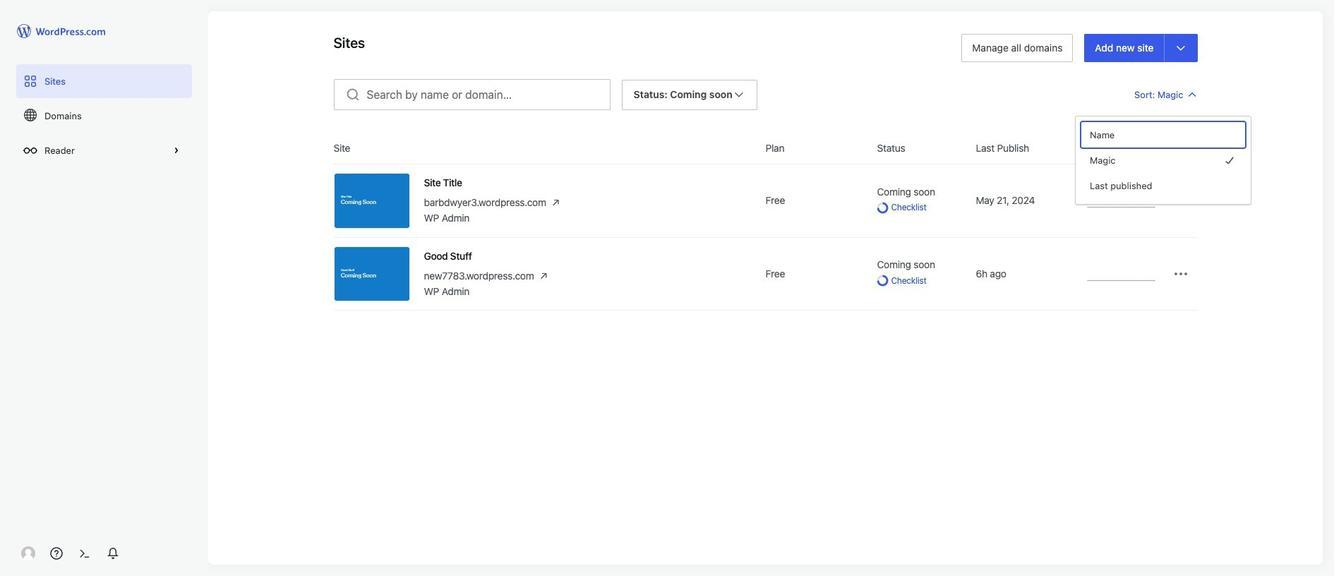 Task type: locate. For each thing, give the bounding box(es) containing it.
(opens in a new tab) element
[[552, 196, 560, 210], [540, 269, 547, 283]]

(opens in a new tab) element for 2nd highest hourly views 0 image from the top of the page
[[540, 269, 547, 283]]

2 highest hourly views 0 image from the top
[[1088, 272, 1155, 281]]

menu
[[1082, 122, 1245, 198]]

1 vertical spatial highest hourly views 0 image
[[1088, 272, 1155, 281]]

Search search field
[[367, 80, 610, 109]]

1 highest hourly views 0 image from the top
[[1088, 199, 1155, 208]]

0 vertical spatial highest hourly views 0 image
[[1088, 199, 1155, 208]]

0 horizontal spatial (opens in a new tab) element
[[540, 269, 547, 283]]

1 vertical spatial (opens in a new tab) element
[[540, 269, 547, 283]]

highest hourly views 0 image
[[1088, 199, 1155, 208], [1088, 272, 1155, 281]]

0 vertical spatial (opens in a new tab) element
[[552, 196, 560, 210]]

None search field
[[334, 79, 610, 110]]

1 horizontal spatial (opens in a new tab) element
[[552, 196, 560, 210]]



Task type: describe. For each thing, give the bounding box(es) containing it.
right image
[[1221, 152, 1238, 169]]

filtering to sites with status "coming soon". element
[[634, 80, 733, 109]]

barbdwyerdefense image
[[21, 546, 35, 561]]

toggle menu image
[[1175, 42, 1187, 54]]

sorting by magic. switch sorting mode image
[[1187, 89, 1198, 100]]

(opens in a new tab) element for 2nd highest hourly views 0 image from the bottom
[[552, 196, 560, 210]]



Task type: vqa. For each thing, say whether or not it's contained in the screenshot.
the Upgrade for $1
no



